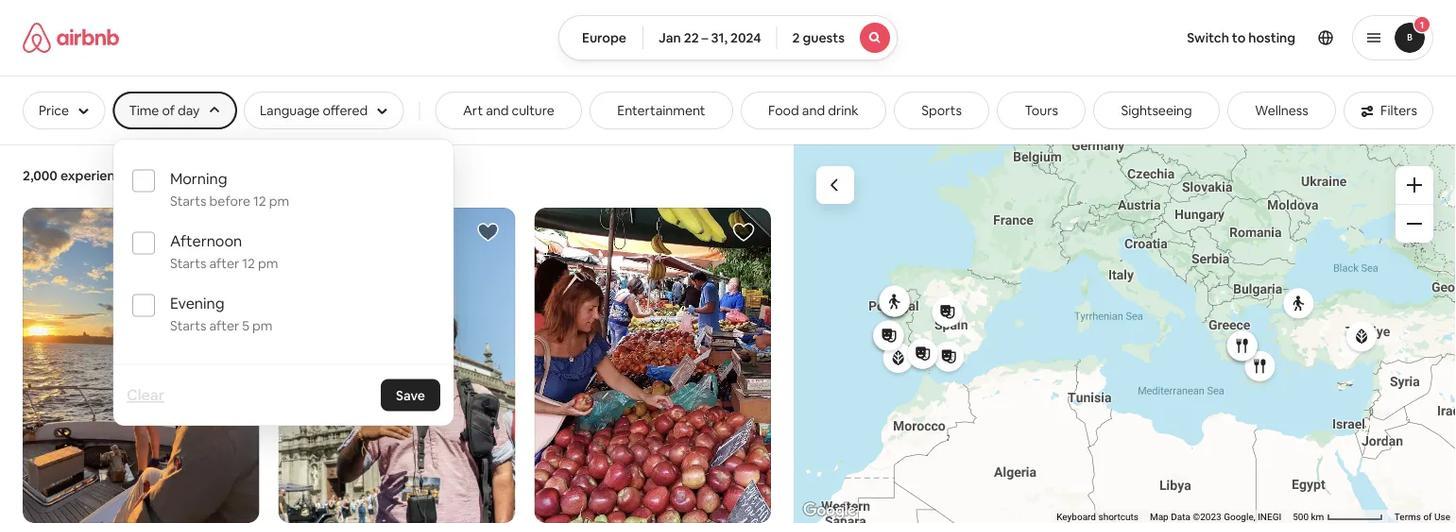 Task type: locate. For each thing, give the bounding box(es) containing it.
pm for afternoon
[[258, 255, 278, 272]]

1 horizontal spatial of
[[1424, 512, 1432, 523]]

3 starts from the top
[[170, 317, 206, 334]]

map
[[1150, 512, 1169, 523]]

after inside evening starts after 5 pm
[[209, 317, 239, 334]]

31,
[[711, 29, 728, 46]]

1 vertical spatial pm
[[258, 255, 278, 272]]

of
[[162, 102, 175, 119], [1424, 512, 1432, 523]]

and for art
[[486, 102, 509, 119]]

day
[[178, 102, 200, 119]]

1 horizontal spatial add to wishlist image
[[477, 221, 499, 244]]

pm inside evening starts after 5 pm
[[252, 317, 272, 334]]

1 vertical spatial after
[[209, 317, 239, 334]]

culture
[[512, 102, 554, 119]]

–
[[702, 29, 708, 46]]

pm right 5
[[252, 317, 272, 334]]

after
[[209, 255, 239, 272], [209, 317, 239, 334]]

experiences
[[60, 167, 136, 184]]

12 for afternoon
[[242, 255, 255, 272]]

after for afternoon
[[209, 255, 239, 272]]

terms
[[1395, 512, 1421, 523]]

food
[[768, 102, 799, 119]]

2 horizontal spatial add to wishlist image
[[732, 221, 755, 244]]

add to wishlist image
[[221, 221, 243, 244], [477, 221, 499, 244], [732, 221, 755, 244]]

guests
[[803, 29, 845, 46]]

500
[[1293, 512, 1309, 523]]

of left day
[[162, 102, 175, 119]]

2 vertical spatial pm
[[252, 317, 272, 334]]

of left use
[[1424, 512, 1432, 523]]

12 down afternoon
[[242, 255, 255, 272]]

wellness
[[1255, 102, 1309, 119]]

morning starts before 12 pm
[[170, 169, 289, 209]]

clear
[[127, 386, 164, 405]]

1 horizontal spatial and
[[802, 102, 825, 119]]

none search field containing europe
[[559, 15, 898, 60]]

0 vertical spatial pm
[[269, 192, 289, 209]]

zoom out image
[[1407, 216, 1422, 232]]

0 horizontal spatial and
[[486, 102, 509, 119]]

1 and from the left
[[486, 102, 509, 119]]

1 vertical spatial starts
[[170, 255, 206, 272]]

Food and drink button
[[741, 92, 886, 129]]

12 right before
[[253, 192, 266, 209]]

shortcuts
[[1099, 512, 1139, 523]]

drink
[[828, 102, 859, 119]]

art
[[463, 102, 483, 119]]

after down afternoon
[[209, 255, 239, 272]]

starts down afternoon
[[170, 255, 206, 272]]

and right art
[[486, 102, 509, 119]]

profile element
[[920, 0, 1434, 76]]

morning
[[170, 169, 227, 189]]

starts inside morning starts before 12 pm
[[170, 192, 206, 209]]

1 vertical spatial of
[[1424, 512, 1432, 523]]

jan 22 – 31, 2024 button
[[643, 15, 777, 60]]

after inside afternoon starts after 12 pm
[[209, 255, 239, 272]]

keyboard shortcuts button
[[1057, 511, 1139, 524]]

2 starts from the top
[[170, 255, 206, 272]]

1 vertical spatial 12
[[242, 255, 255, 272]]

2 vertical spatial starts
[[170, 317, 206, 334]]

Art and culture button
[[435, 92, 582, 129]]

0 vertical spatial of
[[162, 102, 175, 119]]

500 km
[[1293, 512, 1327, 523]]

europe button
[[559, 15, 644, 60]]

12 for morning
[[253, 192, 266, 209]]

pm inside afternoon starts after 12 pm
[[258, 255, 278, 272]]

1 after from the top
[[209, 255, 239, 272]]

afternoon starts after 12 pm
[[170, 232, 278, 272]]

pm
[[269, 192, 289, 209], [258, 255, 278, 272], [252, 317, 272, 334]]

and left drink
[[802, 102, 825, 119]]

2 guests
[[792, 29, 845, 46]]

0 horizontal spatial of
[[162, 102, 175, 119]]

2 and from the left
[[802, 102, 825, 119]]

pm right before
[[269, 192, 289, 209]]

after for evening
[[209, 317, 239, 334]]

12 inside afternoon starts after 12 pm
[[242, 255, 255, 272]]

after left 5
[[209, 317, 239, 334]]

Tours button
[[997, 92, 1086, 129]]

save button
[[381, 379, 440, 412]]

data
[[1171, 512, 1191, 523]]

pm inside morning starts before 12 pm
[[269, 192, 289, 209]]

0 vertical spatial 12
[[253, 192, 266, 209]]

0 horizontal spatial add to wishlist image
[[221, 221, 243, 244]]

of inside dropdown button
[[162, 102, 175, 119]]

inegi
[[1258, 512, 1282, 523]]

pm up evening starts after 5 pm
[[258, 255, 278, 272]]

starts down morning
[[170, 192, 206, 209]]

0 vertical spatial starts
[[170, 192, 206, 209]]

before
[[209, 192, 250, 209]]

3 add to wishlist image from the left
[[732, 221, 755, 244]]

starts for afternoon
[[170, 255, 206, 272]]

None search field
[[559, 15, 898, 60]]

starts inside afternoon starts after 12 pm
[[170, 255, 206, 272]]

2 after from the top
[[209, 317, 239, 334]]

12
[[253, 192, 266, 209], [242, 255, 255, 272]]

1 starts from the top
[[170, 192, 206, 209]]

evening
[[170, 294, 225, 313]]

Sports button
[[894, 92, 990, 129]]

terms of use
[[1395, 512, 1451, 523]]

starts
[[170, 192, 206, 209], [170, 255, 206, 272], [170, 317, 206, 334]]

starts down evening
[[170, 317, 206, 334]]

12 inside morning starts before 12 pm
[[253, 192, 266, 209]]

clear button
[[117, 377, 174, 414]]

google map
showing 20 experiences. region
[[794, 144, 1456, 524]]

and
[[486, 102, 509, 119], [802, 102, 825, 119]]

starts inside evening starts after 5 pm
[[170, 317, 206, 334]]

0 vertical spatial after
[[209, 255, 239, 272]]



Task type: vqa. For each thing, say whether or not it's contained in the screenshot.
$8 within Plan a Tour Not Crowed but Cool Sites in Tokyo Local group
no



Task type: describe. For each thing, give the bounding box(es) containing it.
keyboard
[[1057, 512, 1096, 523]]

pm for morning
[[269, 192, 289, 209]]

google,
[[1224, 512, 1256, 523]]

starts for morning
[[170, 192, 206, 209]]

©2023
[[1193, 512, 1222, 523]]

starts for evening
[[170, 317, 206, 334]]

500 km button
[[1287, 510, 1389, 524]]

2 add to wishlist image from the left
[[477, 221, 499, 244]]

of for day
[[162, 102, 175, 119]]

tours
[[1025, 102, 1058, 119]]

terms of use link
[[1395, 512, 1451, 523]]

2,000 experiences
[[23, 167, 136, 184]]

22
[[684, 29, 699, 46]]

google image
[[799, 499, 861, 524]]

art and culture
[[463, 102, 554, 119]]

sightseeing
[[1121, 102, 1192, 119]]

and for food
[[802, 102, 825, 119]]

food and drink
[[768, 102, 859, 119]]

2024
[[731, 29, 761, 46]]

keyboard shortcuts
[[1057, 512, 1139, 523]]

pm for evening
[[252, 317, 272, 334]]

Entertainment button
[[590, 92, 733, 129]]

save
[[396, 387, 425, 404]]

km
[[1311, 512, 1324, 523]]

time of day button
[[113, 92, 236, 129]]

afternoon
[[170, 232, 242, 251]]

Sightseeing button
[[1094, 92, 1220, 129]]

5
[[242, 317, 249, 334]]

2 guests button
[[776, 15, 898, 60]]

zoom in image
[[1407, 178, 1422, 193]]

time
[[129, 102, 159, 119]]

1 add to wishlist image from the left
[[221, 221, 243, 244]]

jan
[[659, 29, 681, 46]]

entertainment
[[617, 102, 705, 119]]

jan 22 – 31, 2024
[[659, 29, 761, 46]]

time of day
[[129, 102, 200, 119]]

Wellness button
[[1228, 92, 1336, 129]]

europe
[[582, 29, 627, 46]]

of for use
[[1424, 512, 1432, 523]]

sports
[[922, 102, 962, 119]]

map data ©2023 google, inegi
[[1150, 512, 1282, 523]]

2
[[792, 29, 800, 46]]

use
[[1435, 512, 1451, 523]]

2,000
[[23, 167, 58, 184]]

evening starts after 5 pm
[[170, 294, 272, 334]]



